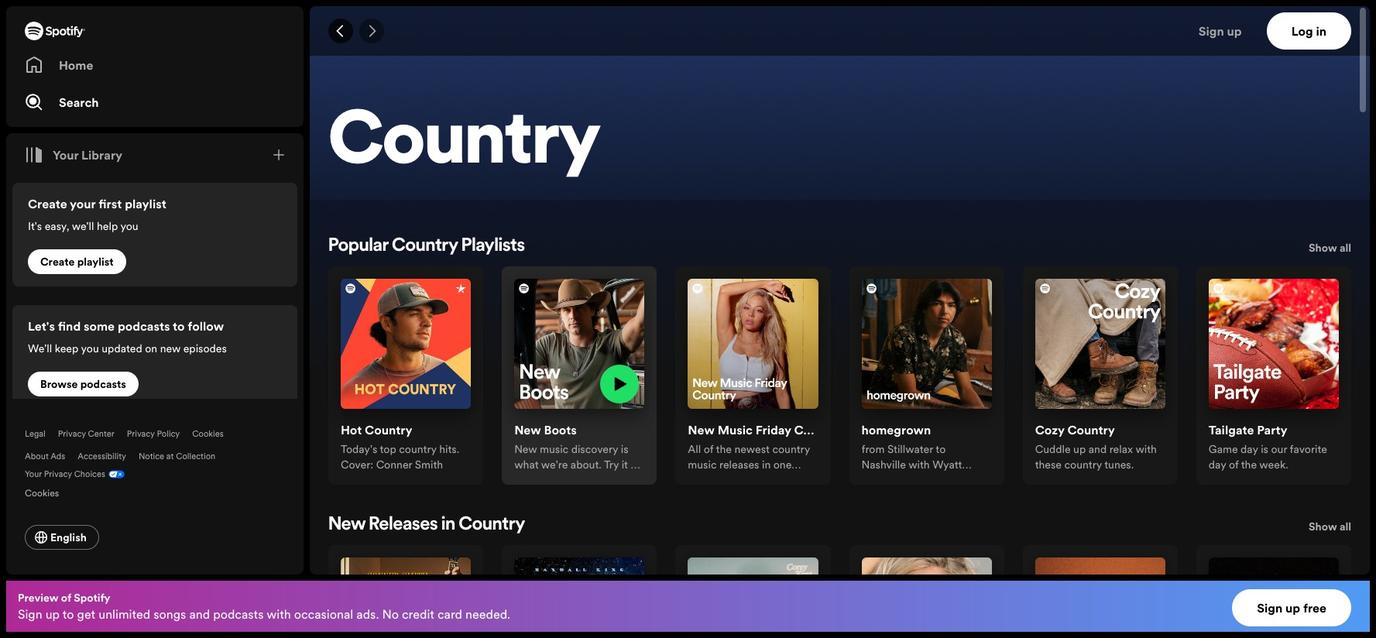 Task type: vqa. For each thing, say whether or not it's contained in the screenshot.
"eyes"
no



Task type: locate. For each thing, give the bounding box(es) containing it.
show all inside the "new releases in country" element
[[1309, 519, 1352, 535]]

2 horizontal spatial to
[[936, 442, 946, 457]]

your library
[[53, 146, 122, 163]]

create up easy,
[[28, 195, 67, 212]]

show all for popular country playlists
[[1309, 240, 1352, 256]]

cookies link down your privacy choices button
[[25, 483, 71, 500]]

0 vertical spatial you
[[120, 218, 138, 234]]

0 horizontal spatial with
[[267, 606, 291, 623]]

favorite
[[1290, 442, 1328, 457]]

1 vertical spatial cookies
[[25, 487, 59, 500]]

1 vertical spatial podcasts
[[80, 377, 126, 392]]

we'll
[[28, 341, 52, 356]]

1 vertical spatial all
[[1340, 519, 1352, 535]]

0 horizontal spatial country
[[399, 442, 437, 457]]

1 horizontal spatial new
[[515, 422, 541, 439]]

these
[[1035, 457, 1062, 473]]

0 horizontal spatial playlist
[[77, 254, 114, 270]]

needed.
[[466, 606, 511, 623]]

new for new boots
[[515, 422, 541, 439]]

you inside "create your first playlist it's easy, we'll help you"
[[120, 218, 138, 234]]

playlists
[[461, 237, 525, 256]]

1 vertical spatial and
[[189, 606, 210, 623]]

and right songs
[[189, 606, 210, 623]]

0 vertical spatial show
[[1309, 240, 1338, 256]]

conner
[[376, 457, 412, 473]]

playlist inside "create your first playlist it's easy, we'll help you"
[[125, 195, 166, 212]]

up left 'get'
[[45, 606, 60, 623]]

1 horizontal spatial you
[[120, 218, 138, 234]]

and
[[1089, 442, 1107, 457], [189, 606, 210, 623]]

from
[[862, 442, 885, 457]]

with inside cozy country cuddle up and relax with these country tunes.
[[1136, 442, 1157, 457]]

1 vertical spatial create
[[40, 254, 75, 270]]

create
[[28, 195, 67, 212], [40, 254, 75, 270]]

0 vertical spatial in
[[1317, 22, 1327, 40]]

privacy policy
[[127, 428, 180, 440]]

hits.
[[439, 442, 460, 457]]

about ads
[[25, 451, 65, 462]]

podcasts right songs
[[213, 606, 264, 623]]

0 vertical spatial create
[[28, 195, 67, 212]]

0 vertical spatial playlist
[[125, 195, 166, 212]]

0 vertical spatial and
[[1089, 442, 1107, 457]]

cozy country cuddle up and relax with these country tunes.
[[1035, 422, 1157, 473]]

to
[[173, 318, 185, 335], [936, 442, 946, 457], [63, 606, 74, 623]]

about ads link
[[25, 451, 65, 462]]

privacy up ads
[[58, 428, 86, 440]]

playlist right first
[[125, 195, 166, 212]]

1 horizontal spatial to
[[173, 318, 185, 335]]

and inside the preview of spotify sign up to get unlimited songs and podcasts with occasional ads. no credit card needed.
[[189, 606, 210, 623]]

cookies down your privacy choices button
[[25, 487, 59, 500]]

1 horizontal spatial your
[[53, 146, 78, 163]]

create inside "create your first playlist it's easy, we'll help you"
[[28, 195, 67, 212]]

up
[[1228, 22, 1242, 40], [1074, 442, 1086, 457], [1286, 600, 1301, 617], [45, 606, 60, 623]]

1 vertical spatial to
[[936, 442, 946, 457]]

help
[[97, 218, 118, 234]]

no
[[382, 606, 399, 623]]

show all inside popular country playlists "element"
[[1309, 240, 1352, 256]]

day left is
[[1241, 442, 1259, 457]]

collection
[[176, 451, 215, 462]]

podcasts inside let's find some podcasts to follow we'll keep you updated on new episodes
[[118, 318, 170, 335]]

your inside button
[[53, 146, 78, 163]]

new inside the "new releases in country" element
[[328, 516, 366, 535]]

of left the
[[1229, 457, 1239, 473]]

privacy up notice
[[127, 428, 155, 440]]

2 horizontal spatial sign
[[1257, 600, 1283, 617]]

sign up free button
[[1233, 590, 1352, 627]]

first
[[99, 195, 122, 212]]

new left releases on the bottom
[[328, 516, 366, 535]]

with right "relax"
[[1136, 442, 1157, 457]]

create down easy,
[[40, 254, 75, 270]]

1 vertical spatial show all link
[[1309, 518, 1352, 539]]

1 horizontal spatial sign
[[1199, 22, 1225, 40]]

get
[[77, 606, 95, 623]]

your down about at left
[[25, 469, 42, 480]]

1 vertical spatial in
[[441, 516, 455, 535]]

0 horizontal spatial and
[[189, 606, 210, 623]]

2 vertical spatial podcasts
[[213, 606, 264, 623]]

1 horizontal spatial in
[[1317, 22, 1327, 40]]

create playlist button
[[28, 249, 126, 274]]

we'll
[[72, 218, 94, 234]]

you
[[120, 218, 138, 234], [81, 341, 99, 356]]

1 show all from the top
[[1309, 240, 1352, 256]]

with left wyatt
[[909, 457, 930, 473]]

and inside cozy country cuddle up and relax with these country tunes.
[[1089, 442, 1107, 457]]

your
[[53, 146, 78, 163], [25, 469, 42, 480]]

1 horizontal spatial and
[[1089, 442, 1107, 457]]

updated
[[102, 341, 142, 356]]

1 vertical spatial show
[[1309, 519, 1338, 535]]

you right keep
[[81, 341, 99, 356]]

search link
[[25, 87, 285, 118]]

country inside hot country today's top country hits. cover: conner smith
[[399, 442, 437, 457]]

all inside popular country playlists "element"
[[1340, 240, 1352, 256]]

with
[[1136, 442, 1157, 457], [909, 457, 930, 473], [267, 606, 291, 623]]

2 vertical spatial to
[[63, 606, 74, 623]]

to up new
[[173, 318, 185, 335]]

cover:
[[341, 457, 373, 473]]

sign up button
[[1193, 12, 1267, 50]]

privacy for privacy center
[[58, 428, 86, 440]]

0 vertical spatial show all link
[[1309, 239, 1352, 260]]

you right help
[[120, 218, 138, 234]]

new for new music friday country
[[688, 422, 715, 439]]

cookies
[[192, 428, 224, 440], [25, 487, 59, 500]]

new
[[515, 422, 541, 439], [688, 422, 715, 439], [328, 516, 366, 535]]

1 show from the top
[[1309, 240, 1338, 256]]

0 horizontal spatial new
[[328, 516, 366, 535]]

up right cuddle
[[1074, 442, 1086, 457]]

country down cozy country link
[[1065, 457, 1102, 473]]

1 vertical spatial your
[[25, 469, 42, 480]]

1 horizontal spatial cookies
[[192, 428, 224, 440]]

1 vertical spatial playlist
[[77, 254, 114, 270]]

spotify image
[[25, 22, 85, 40]]

day
[[1241, 442, 1259, 457], [1209, 457, 1227, 473]]

new releases in country element
[[328, 516, 1352, 638]]

in right the log
[[1317, 22, 1327, 40]]

show inside the "new releases in country" element
[[1309, 519, 1338, 535]]

your for your library
[[53, 146, 78, 163]]

0 horizontal spatial day
[[1209, 457, 1227, 473]]

country right top
[[399, 442, 437, 457]]

home link
[[25, 50, 285, 81]]

1 horizontal spatial with
[[909, 457, 930, 473]]

notice at collection
[[139, 451, 215, 462]]

all for new releases in country
[[1340, 519, 1352, 535]]

2 horizontal spatial with
[[1136, 442, 1157, 457]]

country
[[399, 442, 437, 457], [1065, 457, 1102, 473]]

1 vertical spatial show all
[[1309, 519, 1352, 535]]

1 vertical spatial you
[[81, 341, 99, 356]]

show all link for popular country playlists
[[1309, 239, 1352, 260]]

popular
[[328, 237, 389, 256]]

day left the
[[1209, 457, 1227, 473]]

new releases in country
[[328, 516, 525, 535]]

up left the log
[[1228, 22, 1242, 40]]

privacy policy link
[[127, 428, 180, 440]]

1 horizontal spatial country
[[1065, 457, 1102, 473]]

show inside popular country playlists "element"
[[1309, 240, 1338, 256]]

new music friday country link
[[688, 422, 842, 442]]

2 show all from the top
[[1309, 519, 1352, 535]]

create inside button
[[40, 254, 75, 270]]

popular country playlists link
[[328, 237, 525, 256]]

show
[[1309, 240, 1338, 256], [1309, 519, 1338, 535]]

new inside "new boots" link
[[515, 422, 541, 439]]

0 horizontal spatial your
[[25, 469, 42, 480]]

you inside let's find some podcasts to follow we'll keep you updated on new episodes
[[81, 341, 99, 356]]

2 all from the top
[[1340, 519, 1352, 535]]

party
[[1257, 422, 1288, 439]]

1 horizontal spatial of
[[1229, 457, 1239, 473]]

0 vertical spatial cookies
[[192, 428, 224, 440]]

new inside 'new music friday country' link
[[688, 422, 715, 439]]

sign for sign up free
[[1257, 600, 1283, 617]]

country inside hot country today's top country hits. cover: conner smith
[[365, 422, 412, 439]]

browse podcasts
[[40, 377, 126, 392]]

0 vertical spatial of
[[1229, 457, 1239, 473]]

0 horizontal spatial sign
[[18, 606, 42, 623]]

hot country today's top country hits. cover: conner smith
[[341, 422, 460, 473]]

1 all from the top
[[1340, 240, 1352, 256]]

go forward image
[[366, 25, 378, 37]]

0 horizontal spatial to
[[63, 606, 74, 623]]

0 vertical spatial all
[[1340, 240, 1352, 256]]

country element
[[310, 6, 1370, 638]]

cookies link
[[192, 428, 224, 440], [25, 483, 71, 500]]

new left boots
[[515, 422, 541, 439]]

top bar and user menu element
[[310, 6, 1370, 56]]

stillwater
[[888, 442, 934, 457]]

0 vertical spatial to
[[173, 318, 185, 335]]

0 horizontal spatial in
[[441, 516, 455, 535]]

up inside cozy country cuddle up and relax with these country tunes.
[[1074, 442, 1086, 457]]

2 horizontal spatial new
[[688, 422, 715, 439]]

2 show all link from the top
[[1309, 518, 1352, 539]]

0 horizontal spatial cookies link
[[25, 483, 71, 500]]

policy
[[157, 428, 180, 440]]

new for new releases in country
[[328, 516, 366, 535]]

2 show from the top
[[1309, 519, 1338, 535]]

all inside the "new releases in country" element
[[1340, 519, 1352, 535]]

and left "relax"
[[1089, 442, 1107, 457]]

0 vertical spatial your
[[53, 146, 78, 163]]

your
[[70, 195, 96, 212]]

0 vertical spatial podcasts
[[118, 318, 170, 335]]

homegrown from stillwater to nashville with wyatt flores
[[862, 422, 963, 488]]

relax
[[1110, 442, 1133, 457]]

new left music
[[688, 422, 715, 439]]

is
[[1261, 442, 1269, 457]]

0 horizontal spatial cookies
[[25, 487, 59, 500]]

0 vertical spatial show all
[[1309, 240, 1352, 256]]

sign inside top bar and user menu element
[[1199, 22, 1225, 40]]

in right releases on the bottom
[[441, 516, 455, 535]]

create your first playlist it's easy, we'll help you
[[28, 195, 166, 234]]

cookies for the right cookies link
[[192, 428, 224, 440]]

notice at collection link
[[139, 451, 215, 462]]

to left 'get'
[[63, 606, 74, 623]]

english button
[[25, 525, 99, 550]]

with left occasional
[[267, 606, 291, 623]]

your left 'library'
[[53, 146, 78, 163]]

country
[[328, 107, 600, 181], [392, 237, 458, 256], [365, 422, 412, 439], [794, 422, 842, 439], [1068, 422, 1115, 439], [459, 516, 525, 535]]

1 show all link from the top
[[1309, 239, 1352, 260]]

of left 'get'
[[61, 590, 71, 606]]

1 horizontal spatial playlist
[[125, 195, 166, 212]]

playlist
[[125, 195, 166, 212], [77, 254, 114, 270]]

your privacy choices button
[[25, 469, 105, 480]]

to right stillwater
[[936, 442, 946, 457]]

music
[[718, 422, 753, 439]]

podcasts up on
[[118, 318, 170, 335]]

0 vertical spatial cookies link
[[192, 428, 224, 440]]

cookies link up collection
[[192, 428, 224, 440]]

0 horizontal spatial of
[[61, 590, 71, 606]]

playlist down help
[[77, 254, 114, 270]]

cookies up collection
[[192, 428, 224, 440]]

0 horizontal spatial you
[[81, 341, 99, 356]]

search
[[59, 94, 99, 111]]

new releases in country link
[[328, 516, 525, 535]]

cookies for the bottom cookies link
[[25, 487, 59, 500]]

your library button
[[19, 139, 129, 170]]

1 vertical spatial of
[[61, 590, 71, 606]]

of inside the tailgate party game day is our favorite day of the week.
[[1229, 457, 1239, 473]]

podcasts down the updated
[[80, 377, 126, 392]]



Task type: describe. For each thing, give the bounding box(es) containing it.
country inside cozy country cuddle up and relax with these country tunes.
[[1068, 422, 1115, 439]]

releases
[[369, 516, 438, 535]]

cozy country link
[[1035, 422, 1115, 442]]

songs
[[154, 606, 186, 623]]

tunes.
[[1105, 457, 1134, 473]]

card
[[438, 606, 462, 623]]

credit
[[402, 606, 435, 623]]

at
[[166, 451, 174, 462]]

let's find some podcasts to follow we'll keep you updated on new episodes
[[28, 318, 227, 356]]

new music friday country
[[688, 422, 842, 439]]

1 horizontal spatial cookies link
[[192, 428, 224, 440]]

on
[[145, 341, 157, 356]]

friday
[[756, 422, 791, 439]]

hot country link
[[341, 422, 412, 442]]

occasional
[[294, 606, 353, 623]]

browse
[[40, 377, 78, 392]]

nashville
[[862, 457, 906, 473]]

up inside the preview of spotify sign up to get unlimited songs and podcasts with occasional ads. no credit card needed.
[[45, 606, 60, 623]]

sign up
[[1199, 22, 1242, 40]]

log in button
[[1267, 12, 1352, 50]]

sign inside the preview of spotify sign up to get unlimited songs and podcasts with occasional ads. no credit card needed.
[[18, 606, 42, 623]]

in inside the country element
[[441, 516, 455, 535]]

sign up free
[[1257, 600, 1327, 617]]

create playlist
[[40, 254, 114, 270]]

about
[[25, 451, 49, 462]]

legal link
[[25, 428, 46, 440]]

it's
[[28, 218, 42, 234]]

privacy for privacy policy
[[127, 428, 155, 440]]

homegrown link
[[862, 422, 931, 442]]

podcasts inside 'link'
[[80, 377, 126, 392]]

privacy center link
[[58, 428, 114, 440]]

cuddle
[[1035, 442, 1071, 457]]

library
[[81, 146, 122, 163]]

you for some
[[81, 341, 99, 356]]

find
[[58, 318, 81, 335]]

privacy down ads
[[44, 469, 72, 480]]

accessibility link
[[78, 451, 126, 462]]

your privacy choices
[[25, 469, 105, 480]]

to inside "homegrown from stillwater to nashville with wyatt flores"
[[936, 442, 946, 457]]

ads.
[[357, 606, 379, 623]]

ads
[[50, 451, 65, 462]]

our
[[1272, 442, 1288, 457]]

today's
[[341, 442, 377, 457]]

privacy center
[[58, 428, 114, 440]]

log in
[[1292, 22, 1327, 40]]

1 horizontal spatial day
[[1241, 442, 1259, 457]]

create for playlist
[[40, 254, 75, 270]]

show for new releases in country
[[1309, 519, 1338, 535]]

of inside the preview of spotify sign up to get unlimited songs and podcasts with occasional ads. no credit card needed.
[[61, 590, 71, 606]]

the
[[1242, 457, 1257, 473]]

hot
[[341, 422, 362, 439]]

homegrown
[[862, 422, 931, 439]]

california consumer privacy act (ccpa) opt-out icon image
[[105, 469, 125, 483]]

main element
[[6, 6, 304, 575]]

all for popular country playlists
[[1340, 240, 1352, 256]]

tailgate
[[1209, 422, 1255, 439]]

spotify
[[74, 590, 110, 606]]

unlimited
[[99, 606, 150, 623]]

browse podcasts link
[[28, 372, 139, 397]]

create for your
[[28, 195, 67, 212]]

english
[[50, 530, 87, 545]]

easy,
[[45, 218, 69, 234]]

new boots link
[[515, 422, 577, 442]]

tailgate party game day is our favorite day of the week.
[[1209, 422, 1328, 473]]

cozy
[[1035, 422, 1065, 439]]

game
[[1209, 442, 1238, 457]]

your for your privacy choices
[[25, 469, 42, 480]]

to inside let's find some podcasts to follow we'll keep you updated on new episodes
[[173, 318, 185, 335]]

popular country playlists
[[328, 237, 525, 256]]

week.
[[1260, 457, 1289, 473]]

to inside the preview of spotify sign up to get unlimited songs and podcasts with occasional ads. no credit card needed.
[[63, 606, 74, 623]]

preview
[[18, 590, 58, 606]]

home
[[59, 57, 93, 74]]

with inside the preview of spotify sign up to get unlimited songs and podcasts with occasional ads. no credit card needed.
[[267, 606, 291, 623]]

top
[[380, 442, 396, 457]]

new boots
[[515, 422, 577, 439]]

up left free
[[1286, 600, 1301, 617]]

up inside top bar and user menu element
[[1228, 22, 1242, 40]]

let's
[[28, 318, 55, 335]]

popular country playlists element
[[328, 237, 1352, 488]]

legal
[[25, 428, 46, 440]]

go back image
[[335, 25, 347, 37]]

preview of spotify sign up to get unlimited songs and podcasts with occasional ads. no credit card needed.
[[18, 590, 511, 623]]

smith
[[415, 457, 443, 473]]

show all link for new releases in country
[[1309, 518, 1352, 539]]

you for first
[[120, 218, 138, 234]]

notice
[[139, 451, 164, 462]]

free
[[1304, 600, 1327, 617]]

with inside "homegrown from stillwater to nashville with wyatt flores"
[[909, 457, 930, 473]]

show all for new releases in country
[[1309, 519, 1352, 535]]

in inside button
[[1317, 22, 1327, 40]]

follow
[[188, 318, 224, 335]]

country inside cozy country cuddle up and relax with these country tunes.
[[1065, 457, 1102, 473]]

show for popular country playlists
[[1309, 240, 1338, 256]]

1 vertical spatial cookies link
[[25, 483, 71, 500]]

sign for sign up
[[1199, 22, 1225, 40]]

podcasts inside the preview of spotify sign up to get unlimited songs and podcasts with occasional ads. no credit card needed.
[[213, 606, 264, 623]]

tailgate party link
[[1209, 422, 1288, 442]]

keep
[[55, 341, 79, 356]]

choices
[[74, 469, 105, 480]]

playlist inside button
[[77, 254, 114, 270]]

episodes
[[183, 341, 227, 356]]

some
[[84, 318, 115, 335]]



